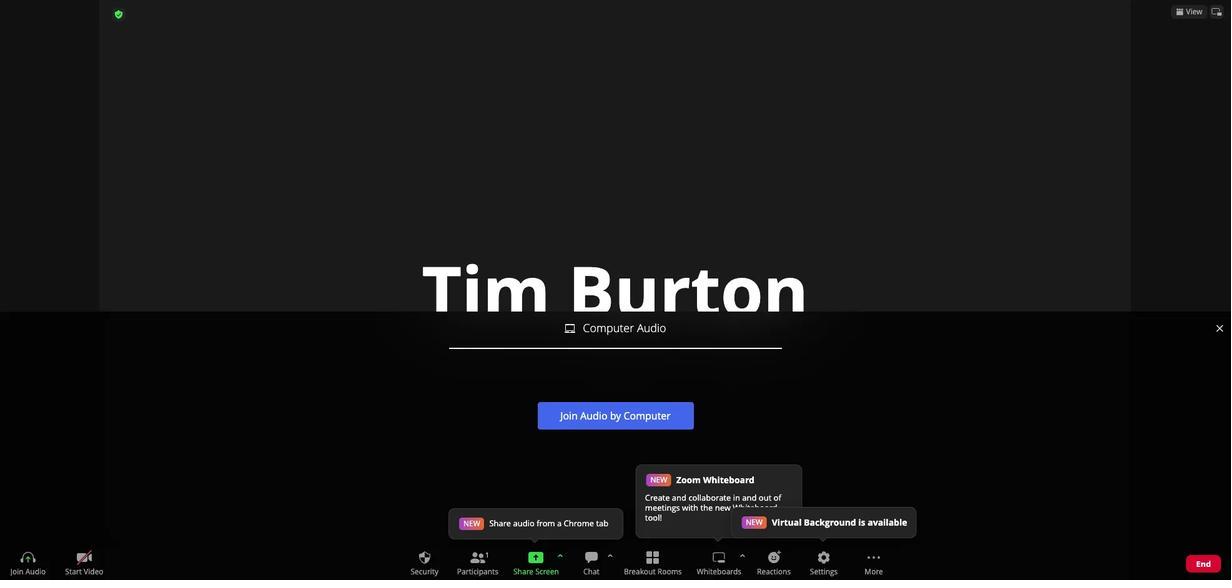 Task type: locate. For each thing, give the bounding box(es) containing it.
in meeting image
[[1222, 4, 1228, 10], [1222, 4, 1228, 10]]

tb
[[1209, 10, 1222, 22]]



Task type: vqa. For each thing, say whether or not it's contained in the screenshot.
tab list
no



